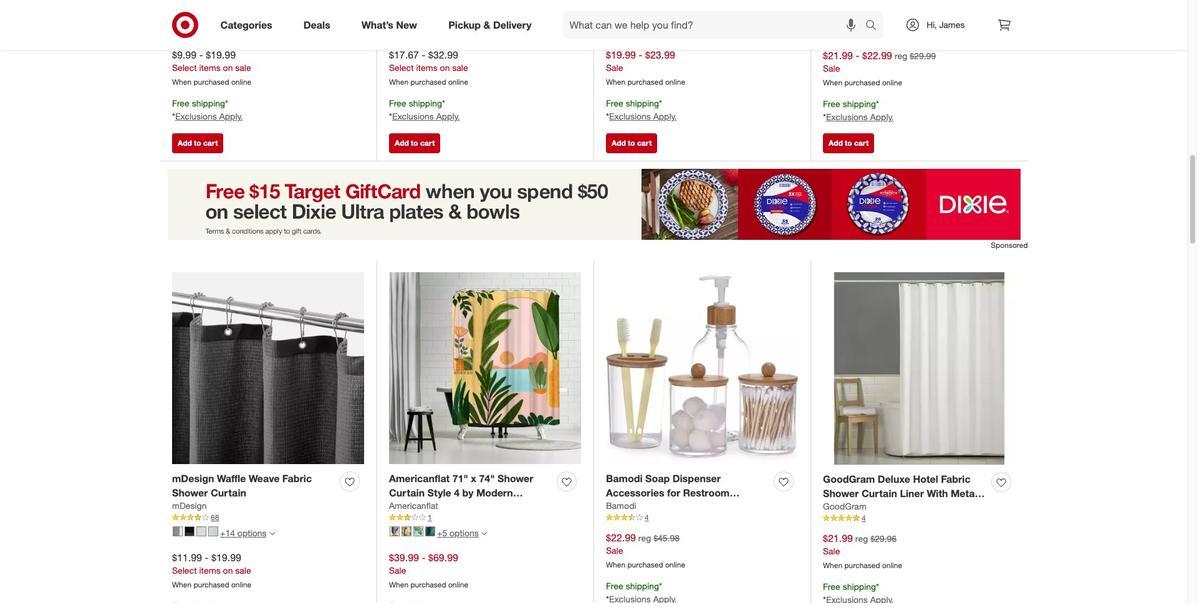 Task type: vqa. For each thing, say whether or not it's contained in the screenshot.
the $21.99
yes



Task type: describe. For each thing, give the bounding box(es) containing it.
ocean view 2 image
[[402, 527, 412, 537]]

to for $19.99 - $23.99
[[628, 138, 635, 148]]

56 link
[[606, 10, 798, 21]]

exclusions for $17.67 - $32.99
[[392, 111, 434, 122]]

add for $17.67 - $32.99
[[395, 138, 409, 148]]

- for $39.99
[[422, 552, 426, 564]]

counter,
[[606, 501, 646, 514]]

$17.67
[[389, 48, 419, 61]]

4 for bamodi soap dispenser accessories for restroom counter, 4-piece
[[645, 514, 649, 523]]

74"
[[479, 473, 495, 485]]

$21.99 reg $29.96 sale when purchased online
[[823, 532, 903, 571]]

what's
[[362, 18, 394, 31]]

items for $17.67
[[416, 63, 438, 73]]

goodgram deluxe hotel fabric shower curtain liner with metal grommets, white, 70x72 - 72in. l
[[823, 473, 979, 514]]

- for $9.99
[[199, 48, 203, 61]]

what's new link
[[351, 11, 433, 39]]

+14
[[220, 528, 235, 539]]

$19.99 for $9.99 - $19.99
[[206, 48, 236, 61]]

when inside $21.99 reg $29.96 sale when purchased online
[[823, 562, 843, 571]]

add to cart for $9.99 - $19.99
[[178, 138, 218, 148]]

online inside $21.99 - $22.99 reg $29.99 sale when purchased online
[[883, 78, 903, 88]]

white image
[[196, 527, 206, 537]]

$39.99 - $69.99 sale when purchased online
[[389, 552, 468, 590]]

add to cart for $19.99 - $23.99
[[612, 138, 652, 148]]

free for $19.99
[[606, 98, 624, 109]]

on for $17.67 - $32.99
[[440, 63, 450, 73]]

sale for goodgram deluxe hotel fabric shower curtain liner with metal grommets, white, 70x72 - 72in. l
[[823, 547, 840, 557]]

$22.99 reg $45.98 sale when purchased online
[[606, 532, 686, 570]]

tropical symmetry xl image
[[414, 527, 424, 537]]

free down $21.99 reg $29.96 sale when purchased online
[[823, 582, 841, 593]]

exclusions for $9.99 - $19.99
[[175, 111, 217, 122]]

+14 options button
[[167, 524, 280, 544]]

$69.99
[[429, 552, 458, 564]]

- inside goodgram deluxe hotel fabric shower curtain liner with metal grommets, white, 70x72 - 72in. l
[[941, 502, 945, 514]]

light gray image
[[173, 527, 183, 537]]

pickup
[[449, 18, 481, 31]]

$11.99 - $19.99 select items on sale when purchased online
[[172, 552, 251, 590]]

fabric for hotel
[[941, 473, 971, 486]]

all colors + 14 more colors element
[[269, 530, 275, 537]]

online inside $11.99 - $19.99 select items on sale when purchased online
[[231, 581, 251, 590]]

4 for goodgram deluxe hotel fabric shower curtain liner with metal grommets, white, 70x72 - 72in. l
[[862, 514, 866, 524]]

purchased inside $21.99 - $22.99 reg $29.99 sale when purchased online
[[845, 78, 881, 88]]

mdesign waffle weave fabric shower curtain
[[172, 473, 312, 499]]

1 link
[[389, 513, 581, 524]]

68
[[211, 514, 219, 523]]

bamodi soap dispenser accessories for restroom counter, 4-piece
[[606, 473, 730, 514]]

- for $19.99
[[639, 48, 643, 61]]

sale for $17.67 - $32.99
[[452, 63, 468, 73]]

$17.67 - $32.99 select items on sale when purchased online
[[389, 48, 468, 87]]

4 link for curtain
[[823, 514, 1016, 525]]

by
[[463, 487, 474, 499]]

when inside $11.99 - $19.99 select items on sale when purchased online
[[172, 581, 192, 590]]

l
[[973, 502, 979, 514]]

bamodi for bamodi
[[606, 501, 637, 512]]

$23.99
[[646, 48, 676, 61]]

free for $21.99
[[823, 99, 841, 109]]

24 link
[[823, 10, 1016, 21]]

goodgram for goodgram
[[823, 502, 867, 512]]

piece
[[659, 501, 685, 514]]

liner
[[900, 488, 924, 500]]

sponsored
[[991, 241, 1028, 250]]

$21.99 for $21.99
[[823, 532, 853, 545]]

waffle
[[217, 473, 246, 485]]

americanflat 71" x 74" shower curtain style 4 by modern tropical link
[[389, 472, 552, 514]]

purchased inside $11.99 - $19.99 select items on sale when purchased online
[[194, 581, 229, 590]]

bamodi for bamodi soap dispenser accessories for restroom counter, 4-piece
[[606, 473, 643, 485]]

$29.99
[[910, 50, 936, 61]]

sale inside $19.99 - $23.99 sale when purchased online
[[606, 63, 623, 73]]

$22.99 inside '$22.99 reg $45.98 sale when purchased online'
[[606, 532, 636, 544]]

exclusions down $21.99 - $22.99 reg $29.99 sale when purchased online
[[826, 112, 868, 122]]

mdesign for mdesign
[[172, 501, 207, 512]]

$11.99
[[172, 552, 202, 564]]

$19.99 - $23.99 sale when purchased online
[[606, 48, 686, 87]]

deals
[[304, 18, 330, 31]]

grommets,
[[823, 502, 876, 514]]

restroom
[[683, 487, 730, 499]]

hi,
[[927, 19, 937, 30]]

cart for $9.99 - $19.99
[[203, 138, 218, 148]]

apply. for $9.99 - $19.99
[[219, 111, 243, 122]]

56
[[645, 10, 653, 20]]

reg for goodgram deluxe hotel fabric shower curtain liner with metal grommets, white, 70x72 - 72in. l
[[856, 534, 868, 544]]

advertisement region
[[160, 169, 1028, 240]]

americanflat 71" x 74" shower curtain style 4 by modern tropical
[[389, 473, 534, 514]]

+5
[[437, 528, 447, 539]]

free shipping * * exclusions apply. for $19.99
[[172, 98, 243, 122]]

4-
[[649, 501, 659, 514]]

americanflat for americanflat
[[389, 501, 438, 512]]

exclusions for $19.99 - $23.99
[[609, 111, 651, 122]]

$9.99
[[172, 48, 197, 61]]

online inside $17.67 - $32.99 select items on sale when purchased online
[[448, 78, 468, 87]]

deluxe
[[878, 473, 911, 486]]

black image
[[185, 527, 195, 537]]

4 cart from the left
[[855, 138, 869, 148]]

$32.99
[[429, 48, 458, 61]]

curtain for americanflat
[[389, 487, 425, 499]]

$19.99 inside $19.99 - $23.99 sale when purchased online
[[606, 48, 636, 61]]

$45.98
[[654, 533, 680, 544]]

exclusions apply. button for $19.99 - $23.99
[[609, 110, 677, 123]]

add to cart button for $9.99 - $19.99
[[172, 133, 224, 153]]

on for $9.99 - $19.99
[[223, 63, 233, 73]]

free down '$22.99 reg $45.98 sale when purchased online'
[[606, 582, 624, 592]]

shower for goodgram deluxe hotel fabric shower curtain liner with metal grommets, white, 70x72 - 72in. l
[[823, 488, 859, 500]]

mdesign link
[[172, 501, 207, 513]]

when inside $39.99 - $69.99 sale when purchased online
[[389, 581, 409, 590]]

$9.99 - $19.99 select items on sale when purchased online
[[172, 48, 251, 87]]

modern
[[476, 487, 513, 499]]

with
[[927, 488, 948, 500]]

4 inside americanflat 71" x 74" shower curtain style 4 by modern tropical
[[454, 487, 460, 499]]

$29.96
[[871, 534, 897, 544]]

72in.
[[948, 502, 970, 514]]

tropical
[[389, 501, 427, 514]]

71"
[[453, 473, 468, 485]]

4 to from the left
[[845, 138, 852, 148]]

search
[[860, 20, 890, 32]]

items for $11.99
[[199, 566, 221, 577]]

weave
[[249, 473, 280, 485]]

bamodi link
[[606, 501, 637, 513]]

hi, james
[[927, 19, 965, 30]]

shipping for $19.99
[[192, 98, 225, 109]]

purchased inside $17.67 - $32.99 select items on sale when purchased online
[[411, 78, 446, 87]]

light aqua image
[[208, 527, 218, 537]]

all colors + 5 more colors image
[[481, 531, 487, 537]]

shower for mdesign waffle weave fabric shower curtain
[[172, 487, 208, 499]]

$22.99 inside $21.99 - $22.99 reg $29.99 sale when purchased online
[[863, 49, 893, 62]]

pickup & delivery link
[[438, 11, 547, 39]]

when inside $9.99 - $19.99 select items on sale when purchased online
[[172, 78, 192, 87]]

add to cart button for $19.99 - $23.99
[[606, 133, 658, 153]]

on for $11.99 - $19.99
[[223, 566, 233, 577]]

What can we help you find? suggestions appear below search field
[[562, 11, 869, 39]]



Task type: locate. For each thing, give the bounding box(es) containing it.
bamodi
[[606, 473, 643, 485], [606, 501, 637, 512]]

1 vertical spatial $22.99
[[606, 532, 636, 544]]

1 horizontal spatial options
[[450, 528, 479, 539]]

add to cart for $17.67 - $32.99
[[395, 138, 435, 148]]

on inside $11.99 - $19.99 select items on sale when purchased online
[[223, 566, 233, 577]]

shipping for $22.99
[[843, 99, 876, 109]]

on
[[223, 63, 233, 73], [440, 63, 450, 73], [223, 566, 233, 577]]

0 vertical spatial goodgram
[[823, 473, 875, 486]]

purchased inside $21.99 reg $29.96 sale when purchased online
[[845, 562, 881, 571]]

exclusions apply. button down $21.99 - $22.99 reg $29.99 sale when purchased online
[[826, 111, 894, 124]]

on down $32.99
[[440, 63, 450, 73]]

mdesign up black image
[[172, 501, 207, 512]]

1 options from the left
[[238, 528, 267, 539]]

1 cart from the left
[[203, 138, 218, 148]]

purchased inside $39.99 - $69.99 sale when purchased online
[[411, 581, 446, 590]]

options left all colors + 14 more colors element
[[238, 528, 267, 539]]

apply. down $9.99 - $19.99 select items on sale when purchased online
[[219, 111, 243, 122]]

metal
[[951, 488, 978, 500]]

sale inside $21.99 reg $29.96 sale when purchased online
[[823, 547, 840, 557]]

shipping down '$22.99 reg $45.98 sale when purchased online'
[[626, 582, 659, 592]]

1 mdesign from the top
[[172, 473, 214, 485]]

2 add to cart button from the left
[[389, 133, 441, 153]]

reg left $45.98
[[639, 533, 651, 544]]

4 left by
[[454, 487, 460, 499]]

accessories
[[606, 487, 665, 499]]

americanflat
[[389, 473, 450, 485], [389, 501, 438, 512]]

reg left $29.99
[[895, 50, 908, 61]]

options for $69.99
[[450, 528, 479, 539]]

4 link down liner
[[823, 514, 1016, 525]]

bamodi down accessories
[[606, 501, 637, 512]]

shipping down $21.99 reg $29.96 sale when purchased online
[[843, 582, 876, 593]]

items
[[199, 63, 221, 73], [416, 63, 438, 73], [199, 566, 221, 577]]

+5 options button
[[384, 524, 493, 544]]

white,
[[879, 502, 908, 514]]

items inside $9.99 - $19.99 select items on sale when purchased online
[[199, 63, 221, 73]]

curtain down 'waffle'
[[211, 487, 246, 499]]

bamodi up accessories
[[606, 473, 643, 485]]

free down $21.99 - $22.99 reg $29.99 sale when purchased online
[[823, 99, 841, 109]]

apply. down $19.99 - $23.99 sale when purchased online
[[654, 111, 677, 122]]

$19.99 left $23.99
[[606, 48, 636, 61]]

purchased down $69.99
[[411, 581, 446, 590]]

exclusions apply. button
[[175, 110, 243, 123], [392, 110, 460, 123], [609, 110, 677, 123], [826, 111, 894, 124]]

online inside $21.99 reg $29.96 sale when purchased online
[[883, 562, 903, 571]]

exclusions down $17.67 - $32.99 select items on sale when purchased online
[[392, 111, 434, 122]]

online
[[231, 78, 251, 87], [448, 78, 468, 87], [666, 78, 686, 87], [883, 78, 903, 88], [666, 561, 686, 570], [883, 562, 903, 571], [231, 581, 251, 590], [448, 581, 468, 590]]

1 vertical spatial bamodi
[[606, 501, 637, 512]]

shower inside mdesign waffle weave fabric shower curtain
[[172, 487, 208, 499]]

shipping for $32.99
[[409, 98, 442, 109]]

shower
[[498, 473, 534, 485], [172, 487, 208, 499], [823, 488, 859, 500]]

purchased down $23.99
[[628, 78, 663, 87]]

free shipping * * exclusions apply. for $32.99
[[389, 98, 460, 122]]

bamodi soap dispenser accessories for restroom counter, 4-piece link
[[606, 472, 769, 514]]

free shipping * for $21.99
[[823, 582, 880, 593]]

2 bamodi from the top
[[606, 501, 637, 512]]

1 goodgram from the top
[[823, 473, 875, 486]]

online down $32.99
[[448, 78, 468, 87]]

purchased
[[194, 78, 229, 87], [411, 78, 446, 87], [628, 78, 663, 87], [845, 78, 881, 88], [628, 561, 663, 570], [845, 562, 881, 571], [194, 581, 229, 590], [411, 581, 446, 590]]

1 vertical spatial americanflat
[[389, 501, 438, 512]]

2 mdesign from the top
[[172, 501, 207, 512]]

nature stack abstract shapes image
[[390, 527, 400, 537]]

curtain up tropical
[[389, 487, 425, 499]]

0 vertical spatial $21.99
[[823, 49, 853, 62]]

americanflat link
[[389, 501, 438, 513]]

exclusions apply. button down $9.99 - $19.99 select items on sale when purchased online
[[175, 110, 243, 123]]

when inside $19.99 - $23.99 sale when purchased online
[[606, 78, 626, 87]]

4 left piece at the right bottom
[[645, 514, 649, 523]]

options
[[238, 528, 267, 539], [450, 528, 479, 539]]

sale for $9.99 - $19.99
[[235, 63, 251, 73]]

sale down +14 options at left bottom
[[235, 566, 251, 577]]

1 horizontal spatial 4
[[645, 514, 649, 523]]

0 horizontal spatial fabric
[[282, 473, 312, 485]]

$19.99
[[206, 48, 236, 61], [606, 48, 636, 61], [211, 552, 241, 564]]

exclusions down $9.99 - $19.99 select items on sale when purchased online
[[175, 111, 217, 122]]

shipping down $19.99 - $23.99 sale when purchased online
[[626, 98, 659, 109]]

select down $9.99 at the left of the page
[[172, 63, 197, 73]]

goodgram inside goodgram deluxe hotel fabric shower curtain liner with metal grommets, white, 70x72 - 72in. l
[[823, 473, 875, 486]]

free shipping * * exclusions apply. down $17.67 - $32.99 select items on sale when purchased online
[[389, 98, 460, 122]]

items inside $11.99 - $19.99 select items on sale when purchased online
[[199, 566, 221, 577]]

0 horizontal spatial reg
[[639, 533, 651, 544]]

curtain inside mdesign waffle weave fabric shower curtain
[[211, 487, 246, 499]]

fabric up the metal
[[941, 473, 971, 486]]

when inside '$22.99 reg $45.98 sale when purchased online'
[[606, 561, 626, 570]]

- for $11.99
[[205, 552, 209, 564]]

all colors + 14 more colors image
[[269, 531, 275, 537]]

free shipping * for $22.99
[[606, 582, 662, 592]]

shipping
[[192, 98, 225, 109], [409, 98, 442, 109], [626, 98, 659, 109], [843, 99, 876, 109], [626, 582, 659, 592], [843, 582, 876, 593]]

- inside $21.99 - $22.99 reg $29.99 sale when purchased online
[[856, 49, 860, 62]]

1 horizontal spatial reg
[[856, 534, 868, 544]]

3 add to cart button from the left
[[606, 133, 658, 153]]

sale inside $11.99 - $19.99 select items on sale when purchased online
[[235, 566, 251, 577]]

0 horizontal spatial 4
[[454, 487, 460, 499]]

what's new
[[362, 18, 417, 31]]

- inside $11.99 - $19.99 select items on sale when purchased online
[[205, 552, 209, 564]]

shipping down $17.67 - $32.99 select items on sale when purchased online
[[409, 98, 442, 109]]

1
[[428, 514, 432, 523]]

4 link down restroom
[[606, 513, 798, 524]]

online inside '$22.99 reg $45.98 sale when purchased online'
[[666, 561, 686, 570]]

1 to from the left
[[194, 138, 201, 148]]

fabric right weave
[[282, 473, 312, 485]]

shipping down $21.99 - $22.99 reg $29.99 sale when purchased online
[[843, 99, 876, 109]]

4 add from the left
[[829, 138, 843, 148]]

to for $9.99 - $19.99
[[194, 138, 201, 148]]

fabric inside mdesign waffle weave fabric shower curtain
[[282, 473, 312, 485]]

1 horizontal spatial 4 link
[[823, 514, 1016, 525]]

2 add to cart from the left
[[395, 138, 435, 148]]

free for $9.99
[[172, 98, 189, 109]]

2 horizontal spatial 4
[[862, 514, 866, 524]]

24
[[862, 11, 870, 20]]

categories
[[221, 18, 272, 31]]

purchased inside $19.99 - $23.99 sale when purchased online
[[628, 78, 663, 87]]

70x72
[[911, 502, 939, 514]]

2 horizontal spatial shower
[[823, 488, 859, 500]]

fabric inside goodgram deluxe hotel fabric shower curtain liner with metal grommets, white, 70x72 - 72in. l
[[941, 473, 971, 486]]

$19.99 inside $11.99 - $19.99 select items on sale when purchased online
[[211, 552, 241, 564]]

when inside $17.67 - $32.99 select items on sale when purchased online
[[389, 78, 409, 87]]

- for $17.67
[[422, 48, 426, 61]]

sale inside $39.99 - $69.99 sale when purchased online
[[389, 566, 406, 577]]

2 options from the left
[[450, 528, 479, 539]]

$21.99 inside $21.99 - $22.99 reg $29.99 sale when purchased online
[[823, 49, 853, 62]]

for
[[667, 487, 681, 499]]

online down categories
[[231, 78, 251, 87]]

goodgram link
[[823, 501, 867, 514]]

free down $19.99 - $23.99 sale when purchased online
[[606, 98, 624, 109]]

cart
[[203, 138, 218, 148], [420, 138, 435, 148], [637, 138, 652, 148], [855, 138, 869, 148]]

1 add to cart button from the left
[[172, 133, 224, 153]]

on inside $17.67 - $32.99 select items on sale when purchased online
[[440, 63, 450, 73]]

free shipping * * exclusions apply.
[[172, 98, 243, 122], [389, 98, 460, 122], [606, 98, 677, 122], [823, 99, 894, 122]]

0 vertical spatial $22.99
[[863, 49, 893, 62]]

items inside $17.67 - $32.99 select items on sale when purchased online
[[416, 63, 438, 73]]

soap
[[646, 473, 670, 485]]

mdesign waffle weave fabric shower curtain image
[[172, 273, 364, 465], [172, 273, 364, 465]]

online down $29.96
[[883, 562, 903, 571]]

americanflat inside americanflat 71" x 74" shower curtain style 4 by modern tropical
[[389, 473, 450, 485]]

cart for $17.67 - $32.99
[[420, 138, 435, 148]]

0 horizontal spatial $22.99
[[606, 532, 636, 544]]

free down $17.67 - $32.99 select items on sale when purchased online
[[389, 98, 407, 109]]

add to cart button for $17.67 - $32.99
[[389, 133, 441, 153]]

exclusions apply. button down $17.67 - $32.99 select items on sale when purchased online
[[392, 110, 460, 123]]

sale for americanflat 71" x 74" shower curtain style 4 by modern tropical
[[389, 566, 406, 577]]

curtain
[[211, 487, 246, 499], [389, 487, 425, 499], [862, 488, 898, 500]]

+5 options
[[437, 528, 479, 539]]

$39.99
[[389, 552, 419, 564]]

sale for bamodi soap dispenser accessories for restroom counter, 4-piece
[[606, 546, 623, 557]]

online down search button
[[883, 78, 903, 88]]

sale inside $17.67 - $32.99 select items on sale when purchased online
[[452, 63, 468, 73]]

reg left $29.96
[[856, 534, 868, 544]]

4 add to cart button from the left
[[823, 133, 875, 153]]

sale inside $9.99 - $19.99 select items on sale when purchased online
[[235, 63, 251, 73]]

1 americanflat from the top
[[389, 473, 450, 485]]

0 vertical spatial mdesign
[[172, 473, 214, 485]]

68 link
[[172, 513, 364, 524]]

free for $17.67
[[389, 98, 407, 109]]

add to cart
[[178, 138, 218, 148], [395, 138, 435, 148], [612, 138, 652, 148], [829, 138, 869, 148]]

goodgram for goodgram deluxe hotel fabric shower curtain liner with metal grommets, white, 70x72 - 72in. l
[[823, 473, 875, 486]]

bamodi soap dispenser accessories for restroom counter, 4-piece image
[[606, 273, 798, 465], [606, 273, 798, 465]]

purchased down $45.98
[[628, 561, 663, 570]]

shower inside americanflat 71" x 74" shower curtain style 4 by modern tropical
[[498, 473, 534, 485]]

curtain inside americanflat 71" x 74" shower curtain style 4 by modern tropical
[[389, 487, 425, 499]]

3 add from the left
[[612, 138, 626, 148]]

shower for americanflat 71" x 74" shower curtain style 4 by modern tropical
[[498, 473, 534, 485]]

2 cart from the left
[[420, 138, 435, 148]]

free shipping * * exclusions apply. for $23.99
[[606, 98, 677, 122]]

curtain for mdesign
[[211, 487, 246, 499]]

$21.99 - $22.99 reg $29.99 sale when purchased online
[[823, 49, 936, 88]]

items down $11.99
[[199, 566, 221, 577]]

4 link for restroom
[[606, 513, 798, 524]]

hotel
[[913, 473, 939, 486]]

mdesign waffle weave fabric shower curtain link
[[172, 472, 335, 501]]

1 horizontal spatial $22.99
[[863, 49, 893, 62]]

sale inside $21.99 - $22.99 reg $29.99 sale when purchased online
[[823, 63, 840, 74]]

select for $17.67
[[389, 63, 414, 73]]

select down $11.99
[[172, 566, 197, 577]]

0 horizontal spatial free shipping *
[[606, 582, 662, 592]]

mdesign inside mdesign waffle weave fabric shower curtain
[[172, 473, 214, 485]]

americanflat up 1
[[389, 501, 438, 512]]

x
[[471, 473, 477, 485]]

online inside $39.99 - $69.99 sale when purchased online
[[448, 581, 468, 590]]

online down $45.98
[[666, 561, 686, 570]]

- inside $19.99 - $23.99 sale when purchased online
[[639, 48, 643, 61]]

free shipping * down '$22.99 reg $45.98 sale when purchased online'
[[606, 582, 662, 592]]

exclusions apply. button for $17.67 - $32.99
[[392, 110, 460, 123]]

add to cart button
[[172, 133, 224, 153], [389, 133, 441, 153], [606, 133, 658, 153], [823, 133, 875, 153]]

james
[[940, 19, 965, 30]]

add for $19.99 - $23.99
[[612, 138, 626, 148]]

americanflat for americanflat 71" x 74" shower curtain style 4 by modern tropical
[[389, 473, 450, 485]]

sale inside '$22.99 reg $45.98 sale when purchased online'
[[606, 546, 623, 557]]

reg for bamodi soap dispenser accessories for restroom counter, 4-piece
[[639, 533, 651, 544]]

deals link
[[293, 11, 346, 39]]

apply. for $17.67 - $32.99
[[436, 111, 460, 122]]

mdesign up mdesign link
[[172, 473, 214, 485]]

0 horizontal spatial shower
[[172, 487, 208, 499]]

3 to from the left
[[628, 138, 635, 148]]

- inside $17.67 - $32.99 select items on sale when purchased online
[[422, 48, 426, 61]]

when
[[172, 78, 192, 87], [389, 78, 409, 87], [606, 78, 626, 87], [823, 78, 843, 88], [606, 561, 626, 570], [823, 562, 843, 571], [172, 581, 192, 590], [389, 581, 409, 590]]

on down +14 options dropdown button
[[223, 566, 233, 577]]

fabric for weave
[[282, 473, 312, 485]]

2 horizontal spatial curtain
[[862, 488, 898, 500]]

free shipping * * exclusions apply. down $21.99 - $22.99 reg $29.99 sale when purchased online
[[823, 99, 894, 122]]

purchased inside $9.99 - $19.99 select items on sale when purchased online
[[194, 78, 229, 87]]

dispenser
[[673, 473, 721, 485]]

categories link
[[210, 11, 288, 39]]

ocean view image
[[425, 527, 435, 537]]

$21.99 for $21.99 - $22.99
[[823, 49, 853, 62]]

$19.99 for $11.99 - $19.99
[[211, 552, 241, 564]]

$22.99
[[863, 49, 893, 62], [606, 532, 636, 544]]

new
[[396, 18, 417, 31]]

reg
[[895, 50, 908, 61], [639, 533, 651, 544], [856, 534, 868, 544]]

items down categories
[[199, 63, 221, 73]]

1 vertical spatial mdesign
[[172, 501, 207, 512]]

3 add to cart from the left
[[612, 138, 652, 148]]

on down categories
[[223, 63, 233, 73]]

1 horizontal spatial fabric
[[941, 473, 971, 486]]

search button
[[860, 11, 890, 41]]

on inside $9.99 - $19.99 select items on sale when purchased online
[[223, 63, 233, 73]]

0 vertical spatial americanflat
[[389, 473, 450, 485]]

apply. for $19.99 - $23.99
[[654, 111, 677, 122]]

shower up modern
[[498, 473, 534, 485]]

4 add to cart from the left
[[829, 138, 869, 148]]

select for $9.99
[[172, 63, 197, 73]]

1 vertical spatial $21.99
[[823, 532, 853, 545]]

online down +14 options at left bottom
[[231, 581, 251, 590]]

select inside $9.99 - $19.99 select items on sale when purchased online
[[172, 63, 197, 73]]

americanflat 71" x 74" shower curtain style 4 by modern tropical image
[[389, 273, 581, 465], [389, 273, 581, 465]]

2 goodgram from the top
[[823, 502, 867, 512]]

exclusions down $19.99 - $23.99 sale when purchased online
[[609, 111, 651, 122]]

mdesign
[[172, 473, 214, 485], [172, 501, 207, 512]]

fabric
[[282, 473, 312, 485], [941, 473, 971, 486]]

bamodi inside bamodi soap dispenser accessories for restroom counter, 4-piece
[[606, 473, 643, 485]]

when inside $21.99 - $22.99 reg $29.99 sale when purchased online
[[823, 78, 843, 88]]

options inside "dropdown button"
[[450, 528, 479, 539]]

- inside $39.99 - $69.99 sale when purchased online
[[422, 552, 426, 564]]

0 horizontal spatial 4 link
[[606, 513, 798, 524]]

purchased inside '$22.99 reg $45.98 sale when purchased online'
[[628, 561, 663, 570]]

pickup & delivery
[[449, 18, 532, 31]]

free shipping *
[[606, 582, 662, 592], [823, 582, 880, 593]]

shower up mdesign link
[[172, 487, 208, 499]]

cart for $19.99 - $23.99
[[637, 138, 652, 148]]

select down the $17.67
[[389, 63, 414, 73]]

- inside $9.99 - $19.99 select items on sale when purchased online
[[199, 48, 203, 61]]

0 horizontal spatial options
[[238, 528, 267, 539]]

sale down $32.99
[[452, 63, 468, 73]]

goodgram deluxe hotel fabric shower curtain liner with metal grommets, white, 70x72 - 72in. l image
[[823, 273, 1016, 465], [823, 273, 1016, 465]]

reg inside '$22.99 reg $45.98 sale when purchased online'
[[639, 533, 651, 544]]

purchased down $29.96
[[845, 562, 881, 571]]

add for $9.99 - $19.99
[[178, 138, 192, 148]]

purchased down $32.99
[[411, 78, 446, 87]]

all colors + 5 more colors element
[[481, 530, 487, 537]]

shipping for $23.99
[[626, 98, 659, 109]]

&
[[484, 18, 491, 31]]

4
[[454, 487, 460, 499], [645, 514, 649, 523], [862, 514, 866, 524]]

2 horizontal spatial reg
[[895, 50, 908, 61]]

apply. down $17.67 - $32.99 select items on sale when purchased online
[[436, 111, 460, 122]]

2 add from the left
[[395, 138, 409, 148]]

free shipping * * exclusions apply. down $9.99 - $19.99 select items on sale when purchased online
[[172, 98, 243, 122]]

options left all colors + 5 more colors element
[[450, 528, 479, 539]]

1 horizontal spatial shower
[[498, 473, 534, 485]]

apply. down $21.99 - $22.99 reg $29.99 sale when purchased online
[[871, 112, 894, 122]]

options for $19.99
[[238, 528, 267, 539]]

online inside $19.99 - $23.99 sale when purchased online
[[666, 78, 686, 87]]

1 $21.99 from the top
[[823, 49, 853, 62]]

3 cart from the left
[[637, 138, 652, 148]]

4 link
[[606, 513, 798, 524], [823, 514, 1016, 525]]

items down $32.99
[[416, 63, 438, 73]]

free
[[172, 98, 189, 109], [389, 98, 407, 109], [606, 98, 624, 109], [823, 99, 841, 109], [606, 582, 624, 592], [823, 582, 841, 593]]

1 horizontal spatial curtain
[[389, 487, 425, 499]]

purchased down $9.99 at the left of the page
[[194, 78, 229, 87]]

$21.99 inside $21.99 reg $29.96 sale when purchased online
[[823, 532, 853, 545]]

1 bamodi from the top
[[606, 473, 643, 485]]

select inside $11.99 - $19.99 select items on sale when purchased online
[[172, 566, 197, 577]]

+14 options
[[220, 528, 267, 539]]

goodgram up goodgram link
[[823, 473, 875, 486]]

curtain for goodgram
[[862, 488, 898, 500]]

$22.99 down counter,
[[606, 532, 636, 544]]

4 down goodgram link
[[862, 514, 866, 524]]

sale for $11.99 - $19.99
[[235, 566, 251, 577]]

online inside $9.99 - $19.99 select items on sale when purchased online
[[231, 78, 251, 87]]

0 horizontal spatial curtain
[[211, 487, 246, 499]]

exclusions
[[175, 111, 217, 122], [392, 111, 434, 122], [609, 111, 651, 122], [826, 112, 868, 122]]

purchased down search button
[[845, 78, 881, 88]]

free down $9.99 - $19.99 select items on sale when purchased online
[[172, 98, 189, 109]]

$19.99 inside $9.99 - $19.99 select items on sale when purchased online
[[206, 48, 236, 61]]

free shipping * down $21.99 reg $29.96 sale when purchased online
[[823, 582, 880, 593]]

$19.99 down +14 options dropdown button
[[211, 552, 241, 564]]

mdesign for mdesign waffle weave fabric shower curtain
[[172, 473, 214, 485]]

exclusions apply. button for $9.99 - $19.99
[[175, 110, 243, 123]]

select inside $17.67 - $32.99 select items on sale when purchased online
[[389, 63, 414, 73]]

$19.99 right $9.99 at the left of the page
[[206, 48, 236, 61]]

free shipping * * exclusions apply. down $19.99 - $23.99 sale when purchased online
[[606, 98, 677, 122]]

$22.99 down search button
[[863, 49, 893, 62]]

1 vertical spatial goodgram
[[823, 502, 867, 512]]

curtain inside goodgram deluxe hotel fabric shower curtain liner with metal grommets, white, 70x72 - 72in. l
[[862, 488, 898, 500]]

1 add to cart from the left
[[178, 138, 218, 148]]

2 americanflat from the top
[[389, 501, 438, 512]]

goodgram up $21.99 reg $29.96 sale when purchased online
[[823, 502, 867, 512]]

style
[[428, 487, 451, 499]]

to for $17.67 - $32.99
[[411, 138, 418, 148]]

0 vertical spatial bamodi
[[606, 473, 643, 485]]

select for $11.99
[[172, 566, 197, 577]]

americanflat up style on the left bottom
[[389, 473, 450, 485]]

exclusions apply. button down $19.99 - $23.99 sale when purchased online
[[609, 110, 677, 123]]

delivery
[[493, 18, 532, 31]]

2 to from the left
[[411, 138, 418, 148]]

1 horizontal spatial free shipping *
[[823, 582, 880, 593]]

reg inside $21.99 - $22.99 reg $29.99 sale when purchased online
[[895, 50, 908, 61]]

reg inside $21.99 reg $29.96 sale when purchased online
[[856, 534, 868, 544]]

1 add from the left
[[178, 138, 192, 148]]

- for $21.99
[[856, 49, 860, 62]]

free shipping * * exclusions apply. for $22.99
[[823, 99, 894, 122]]

online down $23.99
[[666, 78, 686, 87]]

online down $69.99
[[448, 581, 468, 590]]

shower up goodgram link
[[823, 488, 859, 500]]

purchased down $11.99
[[194, 581, 229, 590]]

sale down categories link on the top of the page
[[235, 63, 251, 73]]

options inside dropdown button
[[238, 528, 267, 539]]

goodgram
[[823, 473, 875, 486], [823, 502, 867, 512]]

goodgram deluxe hotel fabric shower curtain liner with metal grommets, white, 70x72 - 72in. l link
[[823, 473, 987, 514]]

items for $9.99
[[199, 63, 221, 73]]

$21.99
[[823, 49, 853, 62], [823, 532, 853, 545]]

shower inside goodgram deluxe hotel fabric shower curtain liner with metal grommets, white, 70x72 - 72in. l
[[823, 488, 859, 500]]

shipping down $9.99 - $19.99 select items on sale when purchased online
[[192, 98, 225, 109]]

curtain up white,
[[862, 488, 898, 500]]

2 $21.99 from the top
[[823, 532, 853, 545]]



